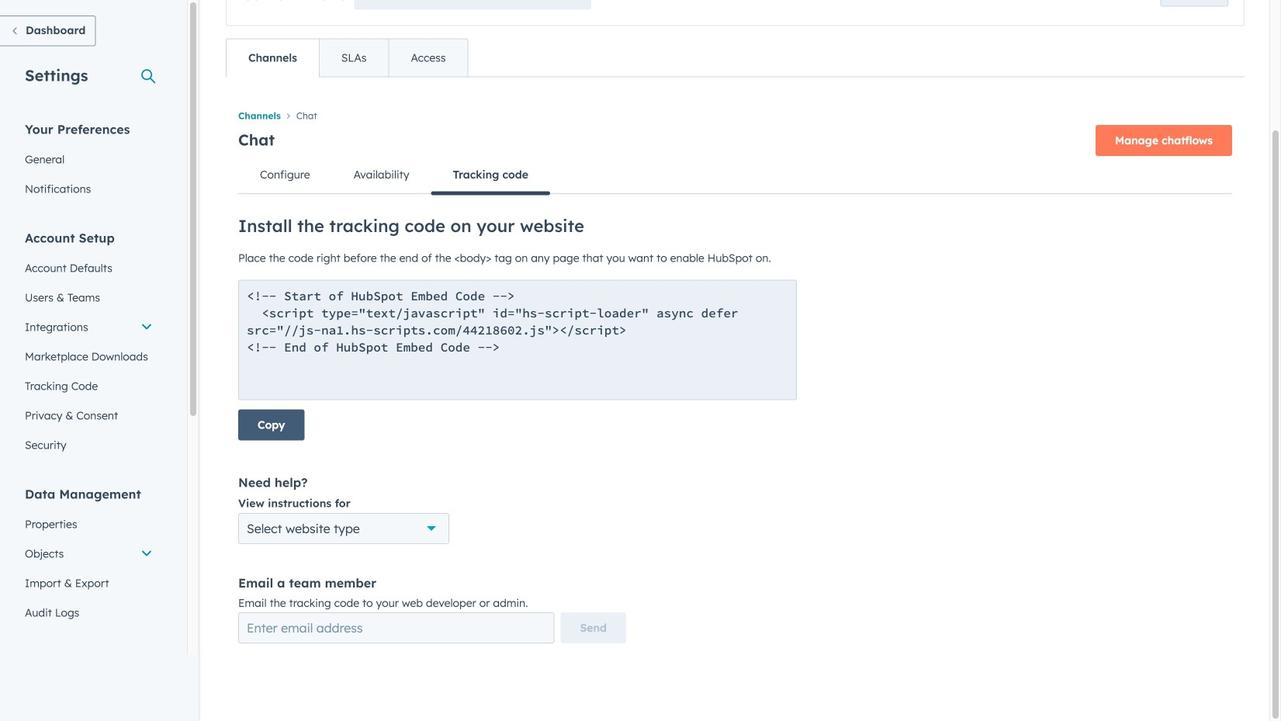 Task type: describe. For each thing, give the bounding box(es) containing it.
1 navigation from the top
[[238, 105, 1233, 125]]

2 navigation from the top
[[238, 156, 1233, 195]]

account setup element
[[16, 229, 162, 460]]



Task type: locate. For each thing, give the bounding box(es) containing it.
navigation
[[238, 105, 1233, 125], [238, 156, 1233, 195]]

1 vertical spatial navigation
[[238, 156, 1233, 195]]

your preferences element
[[16, 121, 162, 204]]

banner
[[238, 120, 1233, 156]]

tab panel
[[226, 76, 1245, 656]]

data management element
[[16, 486, 162, 628]]

0 vertical spatial navigation
[[238, 105, 1233, 125]]

Enter email address text field
[[238, 613, 555, 644]]

tab list
[[226, 38, 469, 77]]



Task type: vqa. For each thing, say whether or not it's contained in the screenshot.
tab list
yes



